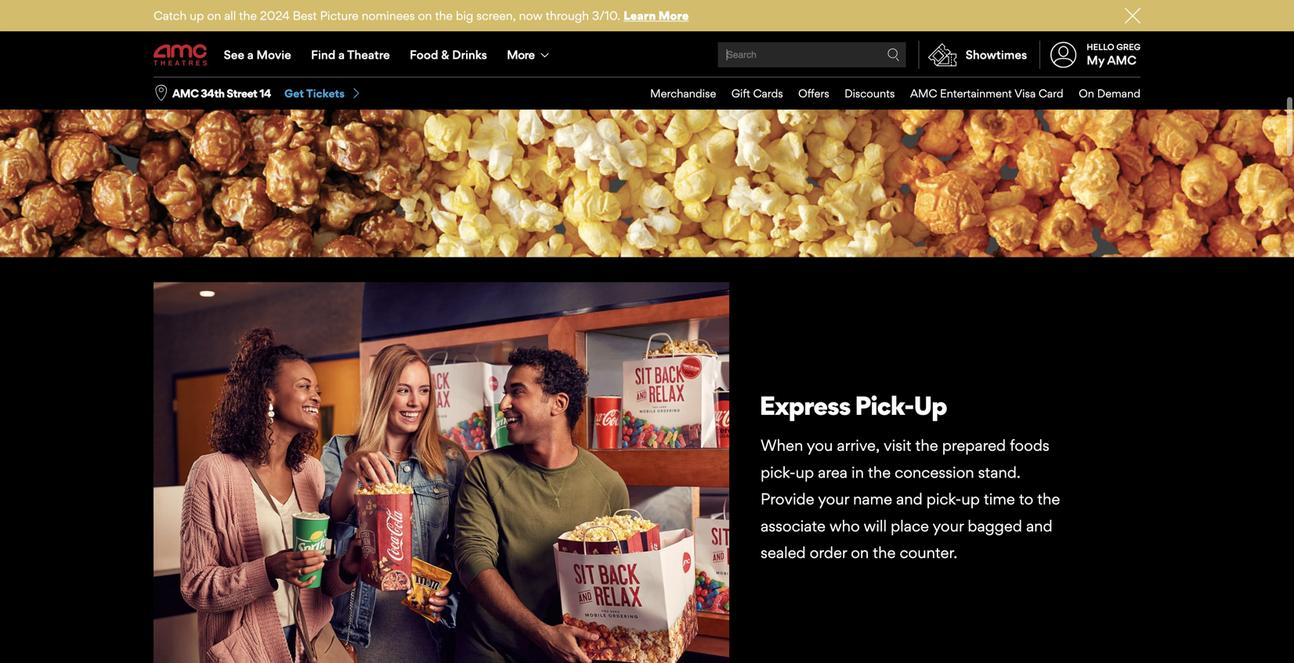 Task type: locate. For each thing, give the bounding box(es) containing it.
a for movie
[[247, 47, 254, 62]]

menu down submit search icon
[[635, 78, 1141, 109]]

merchandise link
[[635, 78, 716, 109]]

screen,
[[476, 8, 516, 23]]

hello greg my amc
[[1087, 42, 1141, 67]]

a inside the find a theatre link
[[338, 47, 345, 62]]

1 horizontal spatial your
[[933, 517, 964, 536]]

will
[[864, 517, 887, 536]]

1 a from the left
[[247, 47, 254, 62]]

the right in
[[868, 463, 891, 482]]

now
[[519, 8, 543, 23]]

2 horizontal spatial up
[[961, 490, 980, 509]]

counter.
[[900, 544, 958, 562]]

time
[[984, 490, 1015, 509]]

amc left "34th"
[[172, 87, 199, 100]]

1 horizontal spatial up
[[796, 463, 814, 482]]

1 horizontal spatial amc
[[910, 87, 937, 100]]

more right learn
[[658, 8, 689, 23]]

1 vertical spatial menu
[[635, 78, 1141, 109]]

1 horizontal spatial pick-
[[927, 490, 961, 509]]

amc
[[1107, 53, 1137, 67], [910, 87, 937, 100], [172, 87, 199, 100]]

user profile image
[[1042, 42, 1086, 68]]

tickets
[[306, 87, 345, 100]]

on
[[207, 8, 221, 23], [418, 8, 432, 23], [851, 544, 869, 562]]

get tickets link
[[284, 86, 362, 101]]

picture
[[320, 8, 359, 23]]

0 horizontal spatial a
[[247, 47, 254, 62]]

up right catch
[[190, 8, 204, 23]]

menu containing more
[[154, 33, 1141, 77]]

up left the area on the right of page
[[796, 463, 814, 482]]

amc inside button
[[172, 87, 199, 100]]

2 horizontal spatial amc
[[1107, 53, 1137, 67]]

2024
[[260, 8, 290, 23]]

0 vertical spatial more
[[658, 8, 689, 23]]

bagged
[[968, 517, 1022, 536]]

34th
[[201, 87, 224, 100]]

more down now
[[507, 47, 535, 62]]

showtimes image
[[919, 41, 966, 69]]

street
[[227, 87, 257, 100]]

1 vertical spatial pick-
[[927, 490, 961, 509]]

merchandise
[[650, 87, 716, 100]]

find a theatre link
[[301, 33, 400, 77]]

who
[[830, 517, 860, 536]]

up
[[914, 390, 947, 422]]

1 horizontal spatial on
[[418, 8, 432, 23]]

a right find
[[338, 47, 345, 62]]

menu down learn
[[154, 33, 1141, 77]]

0 horizontal spatial amc
[[172, 87, 199, 100]]

get
[[284, 87, 304, 100]]

and
[[896, 490, 923, 509], [1026, 517, 1053, 536]]

0 horizontal spatial up
[[190, 8, 204, 23]]

2 horizontal spatial on
[[851, 544, 869, 562]]

pick-
[[855, 390, 914, 422]]

all
[[224, 8, 236, 23]]

submit search icon image
[[887, 49, 900, 61]]

0 horizontal spatial pick-
[[761, 463, 796, 482]]

when
[[761, 436, 803, 455]]

1 horizontal spatial and
[[1026, 517, 1053, 536]]

food
[[410, 47, 438, 62]]

on left all
[[207, 8, 221, 23]]

see a movie link
[[214, 33, 301, 77]]

provide
[[761, 490, 814, 509]]

the left big
[[435, 8, 453, 23]]

on right the nominees
[[418, 8, 432, 23]]

on down who
[[851, 544, 869, 562]]

see
[[224, 47, 244, 62]]

demand
[[1097, 87, 1141, 100]]

pick- down when
[[761, 463, 796, 482]]

and down to
[[1026, 517, 1053, 536]]

menu
[[154, 33, 1141, 77], [635, 78, 1141, 109]]

stand.
[[978, 463, 1021, 482]]

theatre
[[347, 47, 390, 62]]

up left time
[[961, 490, 980, 509]]

drinks
[[452, 47, 487, 62]]

the
[[239, 8, 257, 23], [435, 8, 453, 23], [915, 436, 938, 455], [868, 463, 891, 482], [1037, 490, 1060, 509], [873, 544, 896, 562]]

1 horizontal spatial a
[[338, 47, 345, 62]]

gift cards link
[[716, 78, 783, 109]]

up
[[190, 8, 204, 23], [796, 463, 814, 482], [961, 490, 980, 509]]

a
[[247, 47, 254, 62], [338, 47, 345, 62]]

your down the area on the right of page
[[818, 490, 849, 509]]

your
[[818, 490, 849, 509], [933, 517, 964, 536]]

0 vertical spatial and
[[896, 490, 923, 509]]

amc for amc entertainment visa card
[[910, 87, 937, 100]]

amc down the showtimes image
[[910, 87, 937, 100]]

amc logo image
[[154, 44, 208, 65], [154, 44, 208, 65]]

0 horizontal spatial more
[[507, 47, 535, 62]]

go to my account page element
[[1040, 33, 1141, 77]]

concession
[[895, 463, 974, 482]]

and up place
[[896, 490, 923, 509]]

0 vertical spatial up
[[190, 8, 204, 23]]

amc entertainment visa card link
[[895, 78, 1063, 109]]

1 vertical spatial and
[[1026, 517, 1053, 536]]

2 a from the left
[[338, 47, 345, 62]]

offers
[[798, 87, 829, 100]]

2 vertical spatial up
[[961, 490, 980, 509]]

pick- down concession
[[927, 490, 961, 509]]

your up counter.
[[933, 517, 964, 536]]

when you arrive, visit the prepared foods pick-up area in the concession stand. provide your name and pick-up time to the associate who will place your bagged and sealed order on the counter.
[[761, 436, 1060, 562]]

see a movie
[[224, 47, 291, 62]]

more
[[658, 8, 689, 23], [507, 47, 535, 62]]

a inside the see a movie link
[[247, 47, 254, 62]]

amc down greg
[[1107, 53, 1137, 67]]

catch up on all the 2024 best picture nominees on the big screen, now through 3/10. learn more
[[154, 8, 689, 23]]

0 horizontal spatial and
[[896, 490, 923, 509]]

a right see
[[247, 47, 254, 62]]

1 vertical spatial your
[[933, 517, 964, 536]]

0 horizontal spatial your
[[818, 490, 849, 509]]

pick-
[[761, 463, 796, 482], [927, 490, 961, 509]]

entertainment
[[940, 87, 1012, 100]]

3/10.
[[592, 8, 620, 23]]

1 vertical spatial more
[[507, 47, 535, 62]]

search the AMC website text field
[[724, 49, 887, 61]]

order
[[810, 544, 847, 562]]

greg
[[1116, 42, 1141, 52]]

0 vertical spatial menu
[[154, 33, 1141, 77]]

showtimes link
[[919, 41, 1027, 69]]

the right all
[[239, 8, 257, 23]]



Task type: describe. For each thing, give the bounding box(es) containing it.
menu containing merchandise
[[635, 78, 1141, 109]]

amc for amc 34th street 14
[[172, 87, 199, 100]]

on demand
[[1079, 87, 1141, 100]]

card
[[1039, 87, 1063, 100]]

on
[[1079, 87, 1094, 100]]

a for theatre
[[338, 47, 345, 62]]

amc entertainment visa card
[[910, 87, 1063, 100]]

&
[[441, 47, 449, 62]]

find
[[311, 47, 335, 62]]

more inside 'button'
[[507, 47, 535, 62]]

amc 34th street 14
[[172, 87, 271, 100]]

arrive,
[[837, 436, 880, 455]]

14
[[259, 87, 271, 100]]

foods
[[1010, 436, 1050, 455]]

my
[[1087, 53, 1105, 67]]

amc 34th street 14 button
[[172, 86, 271, 101]]

0 horizontal spatial on
[[207, 8, 221, 23]]

visit
[[884, 436, 911, 455]]

the right to
[[1037, 490, 1060, 509]]

place
[[891, 517, 929, 536]]

prepared
[[942, 436, 1006, 455]]

movie
[[256, 47, 291, 62]]

express
[[759, 390, 850, 422]]

find a theatre
[[311, 47, 390, 62]]

0 vertical spatial your
[[818, 490, 849, 509]]

visa
[[1015, 87, 1036, 100]]

through
[[546, 8, 589, 23]]

1 horizontal spatial more
[[658, 8, 689, 23]]

you
[[807, 436, 833, 455]]

learn more link
[[624, 8, 689, 23]]

cards
[[753, 87, 783, 100]]

catch
[[154, 8, 187, 23]]

best
[[293, 8, 317, 23]]

discounts link
[[829, 78, 895, 109]]

big
[[456, 8, 473, 23]]

offers link
[[783, 78, 829, 109]]

the down will
[[873, 544, 896, 562]]

amc inside hello greg my amc
[[1107, 53, 1137, 67]]

associate
[[761, 517, 826, 536]]

area
[[818, 463, 848, 482]]

learn
[[624, 8, 656, 23]]

in
[[852, 463, 864, 482]]

name
[[853, 490, 892, 509]]

express pick-up
[[759, 390, 947, 422]]

showtimes
[[966, 47, 1027, 62]]

gift
[[731, 87, 750, 100]]

more button
[[497, 33, 563, 77]]

the up concession
[[915, 436, 938, 455]]

sealed
[[761, 544, 806, 562]]

on demand link
[[1063, 78, 1141, 109]]

discounts
[[845, 87, 895, 100]]

to
[[1019, 490, 1033, 509]]

on inside when you arrive, visit the prepared foods pick-up area in the concession stand. provide your name and pick-up time to the associate who will place your bagged and sealed order on the counter.
[[851, 544, 869, 562]]

hello
[[1087, 42, 1114, 52]]

food & drinks link
[[400, 33, 497, 77]]

nominees
[[362, 8, 415, 23]]

food & drinks
[[410, 47, 487, 62]]

cookie consent banner dialog
[[0, 621, 1294, 664]]

0 vertical spatial pick-
[[761, 463, 796, 482]]

1 vertical spatial up
[[796, 463, 814, 482]]

gift cards
[[731, 87, 783, 100]]

get tickets
[[284, 87, 345, 100]]



Task type: vqa. For each thing, say whether or not it's contained in the screenshot.
the Old
no



